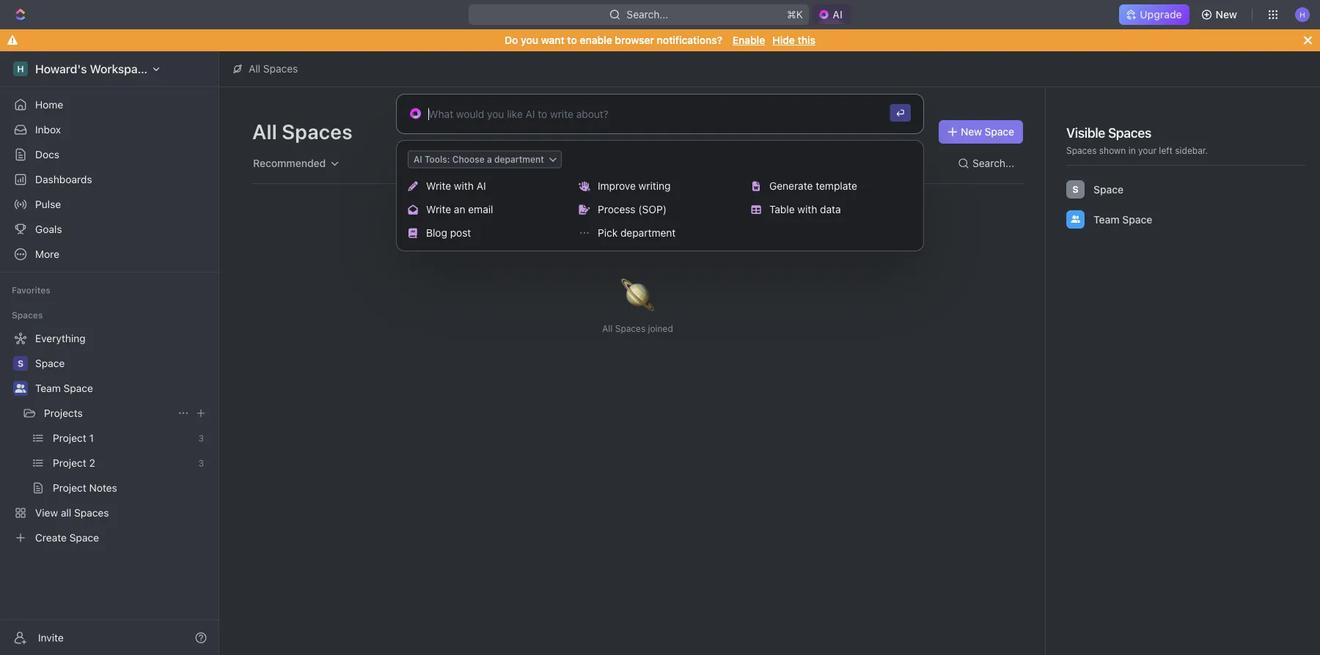 Task type: locate. For each thing, give the bounding box(es) containing it.
0 vertical spatial all
[[249, 63, 260, 75]]

1 vertical spatial team space
[[35, 382, 93, 395]]

0 vertical spatial user group image
[[1071, 216, 1080, 223]]

1 vertical spatial all spaces
[[252, 119, 353, 143]]

a
[[487, 154, 492, 165]]

team up projects
[[35, 382, 61, 395]]

0 vertical spatial team space
[[1093, 213, 1152, 226]]

inbox link
[[6, 118, 213, 142]]

user group image
[[1071, 216, 1080, 223], [15, 384, 26, 393]]

process (sop) button
[[574, 198, 743, 221]]

(sop)
[[638, 203, 667, 216]]

0 horizontal spatial with
[[454, 180, 474, 192]]

0 horizontal spatial search...
[[626, 8, 668, 21]]

0 horizontal spatial new
[[961, 126, 982, 138]]

blog post button
[[403, 221, 571, 245]]

team space inside sidebar navigation
[[35, 382, 93, 395]]

0 horizontal spatial team space
[[35, 382, 93, 395]]

table with data button
[[746, 198, 914, 221]]

post
[[450, 227, 471, 239]]

projects
[[44, 407, 83, 419]]

space up search... 'button'
[[985, 126, 1014, 138]]

ai tools: choose a department button
[[408, 151, 562, 168]]

tree inside sidebar navigation
[[6, 327, 213, 550]]

new up search... 'button'
[[961, 126, 982, 138]]

inbox
[[35, 124, 61, 136]]

projects link
[[44, 402, 172, 425]]

process
[[598, 203, 636, 216]]

tree
[[6, 327, 213, 550]]

all spaces joined
[[602, 323, 673, 334]]

space up projects
[[64, 382, 93, 395]]

1 vertical spatial write
[[426, 203, 451, 216]]

with for table
[[797, 203, 817, 216]]

write inside button
[[426, 180, 451, 192]]

1 vertical spatial ai
[[476, 180, 486, 192]]

with up an
[[454, 180, 474, 192]]

1 vertical spatial department
[[620, 227, 676, 239]]

0 horizontal spatial department
[[494, 154, 544, 165]]

tree containing team space
[[6, 327, 213, 550]]

search...
[[626, 8, 668, 21], [972, 157, 1014, 169]]

team space down in
[[1093, 213, 1152, 226]]

team space link
[[35, 377, 210, 400]]

generate
[[769, 180, 813, 192]]

spaces
[[263, 63, 298, 75], [282, 119, 353, 143], [1108, 125, 1151, 140], [1066, 145, 1097, 155], [12, 310, 43, 320], [615, 323, 645, 334]]

department right a
[[494, 154, 544, 165]]

search... down "new space"
[[972, 157, 1014, 169]]

0 vertical spatial department
[[494, 154, 544, 165]]

email
[[468, 203, 493, 216]]

book image
[[409, 228, 417, 238]]

1 horizontal spatial department
[[620, 227, 676, 239]]

blog
[[426, 227, 447, 239]]

write
[[426, 180, 451, 192], [426, 203, 451, 216]]

team
[[1093, 213, 1120, 226], [35, 382, 61, 395]]

department down (sop)
[[620, 227, 676, 239]]

upgrade
[[1140, 8, 1182, 21]]

1 vertical spatial search...
[[972, 157, 1014, 169]]

1 horizontal spatial search...
[[972, 157, 1014, 169]]

user group image inside tree
[[15, 384, 26, 393]]

with for write
[[454, 180, 474, 192]]

all
[[249, 63, 260, 75], [252, 119, 277, 143], [602, 323, 613, 334]]

space inside tree
[[64, 382, 93, 395]]

generate template button
[[746, 175, 914, 198]]

1 vertical spatial team
[[35, 382, 61, 395]]

new button
[[1195, 3, 1246, 26]]

enable
[[732, 34, 765, 46]]

with left data
[[797, 203, 817, 216]]

file word image
[[752, 181, 760, 191]]

goals link
[[6, 218, 213, 241]]

new inside button
[[961, 126, 982, 138]]

new space
[[961, 126, 1014, 138]]

0 vertical spatial all spaces
[[249, 63, 298, 75]]

1 horizontal spatial new
[[1216, 8, 1237, 21]]

space inside button
[[985, 126, 1014, 138]]

write an email button
[[403, 198, 571, 221]]

joined
[[648, 323, 673, 334]]

0 horizontal spatial ai
[[414, 154, 422, 165]]

process (sop)
[[598, 203, 667, 216]]

all spaces
[[249, 63, 298, 75], [252, 119, 353, 143]]

0 vertical spatial write
[[426, 180, 451, 192]]

with
[[454, 180, 474, 192], [797, 203, 817, 216]]

1 vertical spatial with
[[797, 203, 817, 216]]

0 vertical spatial new
[[1216, 8, 1237, 21]]

ai left tools:
[[414, 154, 422, 165]]

1 vertical spatial all
[[252, 119, 277, 143]]

0 horizontal spatial team
[[35, 382, 61, 395]]

table with data
[[769, 203, 841, 216]]

1 horizontal spatial ai
[[476, 180, 486, 192]]

0 vertical spatial with
[[454, 180, 474, 192]]

new space button
[[939, 120, 1023, 144]]

pick department button
[[574, 221, 743, 245]]

choose
[[452, 154, 484, 165]]

department
[[494, 154, 544, 165], [620, 227, 676, 239]]

sidebar navigation
[[0, 51, 219, 656]]

write with ai button
[[403, 175, 571, 198]]

0 vertical spatial team
[[1093, 213, 1120, 226]]

write left an
[[426, 203, 451, 216]]

table image
[[751, 205, 761, 215]]

docs
[[35, 149, 59, 161]]

write with ai
[[426, 180, 486, 192]]

hide
[[772, 34, 795, 46]]

search... button
[[952, 152, 1023, 175]]

write right pencil image at the left top of page
[[426, 180, 451, 192]]

ai
[[414, 154, 422, 165], [476, 180, 486, 192]]

team space up projects
[[35, 382, 93, 395]]

space
[[985, 126, 1014, 138], [1093, 183, 1124, 195], [1122, 213, 1152, 226], [64, 382, 93, 395]]

1 vertical spatial user group image
[[15, 384, 26, 393]]

new inside new button
[[1216, 8, 1237, 21]]

What would you like AI to write about? text field
[[428, 106, 876, 122]]

home
[[35, 99, 63, 111]]

1 vertical spatial new
[[961, 126, 982, 138]]

⏎
[[896, 108, 905, 118]]

improve writing button
[[574, 175, 743, 198]]

⌘k
[[787, 8, 803, 21]]

visible
[[1066, 125, 1105, 140]]

do
[[505, 34, 518, 46]]

favorites button
[[6, 282, 56, 299]]

1 write from the top
[[426, 180, 451, 192]]

team inside sidebar navigation
[[35, 382, 61, 395]]

table
[[769, 203, 795, 216]]

new right upgrade
[[1216, 8, 1237, 21]]

0 vertical spatial ai
[[414, 154, 422, 165]]

notifications?
[[657, 34, 722, 46]]

visible spaces spaces shown in your left sidebar.
[[1066, 125, 1208, 155]]

1 horizontal spatial with
[[797, 203, 817, 216]]

2 write from the top
[[426, 203, 451, 216]]

search... up do you want to enable browser notifications? enable hide this
[[626, 8, 668, 21]]

ai up email
[[476, 180, 486, 192]]

pencil image
[[408, 181, 418, 191]]

new for new space
[[961, 126, 982, 138]]

pick department
[[598, 227, 676, 239]]

write inside button
[[426, 203, 451, 216]]

1 horizontal spatial team space
[[1093, 213, 1152, 226]]

0 horizontal spatial user group image
[[15, 384, 26, 393]]

to
[[567, 34, 577, 46]]

new
[[1216, 8, 1237, 21], [961, 126, 982, 138]]

1 horizontal spatial team
[[1093, 213, 1120, 226]]

team down 'shown'
[[1093, 213, 1120, 226]]

team space
[[1093, 213, 1152, 226], [35, 382, 93, 395]]



Task type: vqa. For each thing, say whether or not it's contained in the screenshot.
left
yes



Task type: describe. For each thing, give the bounding box(es) containing it.
new for new
[[1216, 8, 1237, 21]]

department inside 'button'
[[620, 227, 676, 239]]

2 vertical spatial all
[[602, 323, 613, 334]]

data
[[820, 203, 841, 216]]

shown
[[1099, 145, 1126, 155]]

dashboards link
[[6, 168, 213, 191]]

ai tools: choose a department
[[414, 154, 544, 165]]

0 vertical spatial search...
[[626, 8, 668, 21]]

search... inside search... 'button'
[[972, 157, 1014, 169]]

improve
[[598, 180, 636, 192]]

favorites
[[12, 285, 50, 296]]

your
[[1138, 145, 1156, 155]]

spaces inside sidebar navigation
[[12, 310, 43, 320]]

in
[[1128, 145, 1136, 155]]

space down in
[[1122, 213, 1152, 226]]

this
[[798, 34, 815, 46]]

1 horizontal spatial user group image
[[1071, 216, 1080, 223]]

write for write an email
[[426, 203, 451, 216]]

do you want to enable browser notifications? enable hide this
[[505, 34, 815, 46]]

writing
[[638, 180, 671, 192]]

space down 'shown'
[[1093, 183, 1124, 195]]

⏎ button
[[890, 104, 911, 122]]

dashboards
[[35, 173, 92, 186]]

invite
[[38, 632, 64, 644]]

write for write with ai
[[426, 180, 451, 192]]

enable
[[580, 34, 612, 46]]

pulse link
[[6, 193, 213, 216]]

pulse
[[35, 198, 61, 210]]

file signature image
[[579, 205, 590, 215]]

left
[[1159, 145, 1173, 155]]

ai inside dropdown button
[[414, 154, 422, 165]]

blog post
[[426, 227, 471, 239]]

pick
[[598, 227, 618, 239]]

sidebar.
[[1175, 145, 1208, 155]]

browser
[[615, 34, 654, 46]]

you
[[521, 34, 538, 46]]

improve writing
[[598, 180, 671, 192]]

generate template
[[769, 180, 857, 192]]

home link
[[6, 93, 213, 117]]

an
[[454, 203, 465, 216]]

docs link
[[6, 143, 213, 166]]

ai tools: choose a department button
[[408, 151, 562, 168]]

envelope open image
[[408, 205, 418, 215]]

hand sparkles image
[[578, 181, 591, 191]]

department inside button
[[494, 154, 544, 165]]

tools:
[[425, 154, 450, 165]]

write an email
[[426, 203, 493, 216]]

goals
[[35, 223, 62, 235]]

template
[[816, 180, 857, 192]]

want
[[541, 34, 565, 46]]

upgrade link
[[1119, 4, 1189, 25]]



